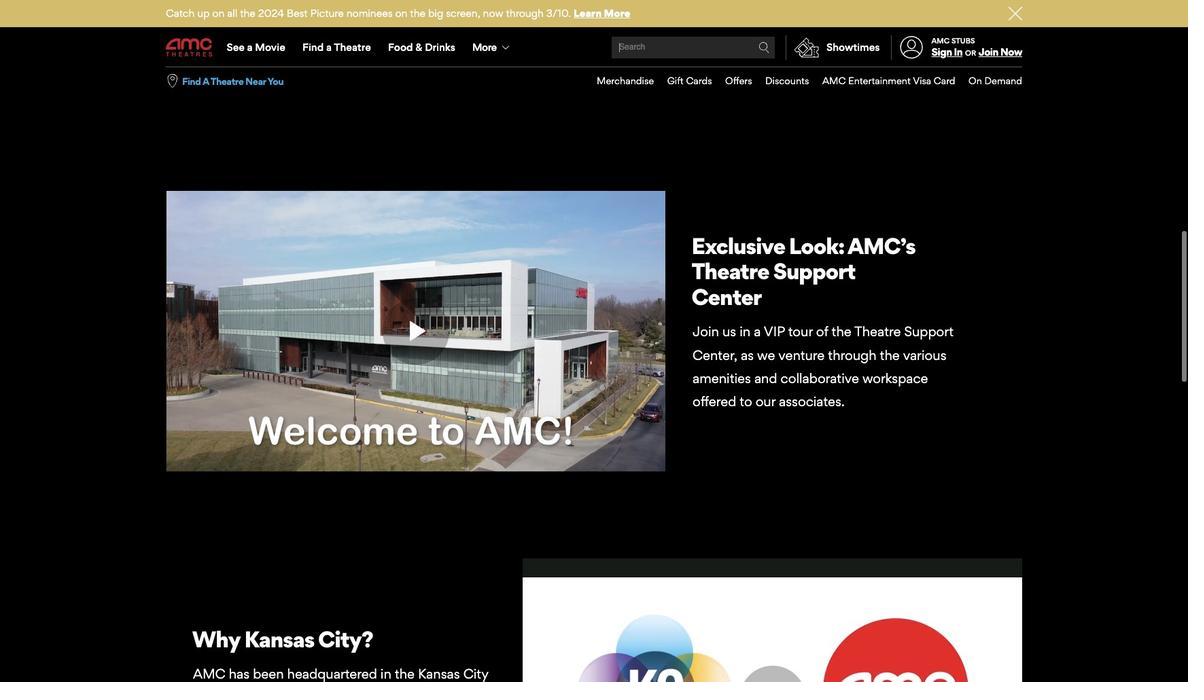 Task type: describe. For each thing, give the bounding box(es) containing it.
to
[[740, 393, 753, 409]]

join inside amc stubs sign in or join now
[[979, 46, 999, 59]]

exclusive
[[692, 232, 785, 259]]

theatre inside menu
[[334, 41, 371, 54]]

on
[[969, 75, 983, 86]]

in inside join us in a vip tour of the theatre support center, as we venture through the various amenities and collaborative workspace offered to our associates.
[[740, 323, 751, 340]]

theatre inside exclusive look: amc's theatre support center
[[692, 257, 770, 285]]

find for find a theatre near you
[[182, 75, 201, 87]]

1 on from the left
[[212, 7, 225, 20]]

sign in or join amc stubs element
[[891, 29, 1023, 67]]

more button
[[464, 29, 521, 67]]

in inside amc has been headquartered in the kansas city
[[381, 666, 392, 682]]

2024
[[258, 7, 284, 20]]

learn
[[574, 7, 602, 20]]

&
[[416, 41, 423, 54]]

amc entertainment visa card link
[[809, 67, 956, 95]]

find a theatre near you
[[182, 75, 284, 87]]

menu containing more
[[166, 29, 1023, 67]]

gift cards
[[668, 75, 712, 86]]

theatre inside join us in a vip tour of the theatre support center, as we venture through the various amenities and collaborative workspace offered to our associates.
[[855, 323, 901, 340]]

workspace
[[863, 370, 929, 386]]

exclusive look: amc's theatre support center
[[692, 232, 916, 310]]

showtimes image
[[787, 35, 827, 60]]

discounts
[[766, 75, 809, 86]]

us
[[723, 323, 737, 340]]

amc has been headquartered in the kansas city
[[193, 666, 491, 683]]

a inside join us in a vip tour of the theatre support center, as we venture through the various amenities and collaborative workspace offered to our associates.
[[754, 323, 761, 340]]

a for movie
[[247, 41, 253, 54]]

find a theatre
[[303, 41, 371, 54]]

of
[[816, 323, 829, 340]]

merchandise
[[597, 75, 654, 86]]

tour
[[789, 323, 813, 340]]

demand
[[985, 75, 1023, 86]]

center,
[[693, 347, 738, 363]]

venture
[[779, 347, 825, 363]]

2 on from the left
[[395, 7, 408, 20]]

big
[[428, 7, 444, 20]]

various
[[904, 347, 947, 363]]

search the AMC website text field
[[617, 43, 759, 53]]

movie
[[255, 41, 285, 54]]

food & drinks link
[[380, 29, 464, 67]]

amc's
[[848, 232, 916, 259]]

look:
[[789, 232, 845, 259]]

stubs
[[952, 36, 976, 45]]

food & drinks
[[388, 41, 455, 54]]

through for the
[[828, 347, 877, 363]]

why kansas city?
[[192, 625, 373, 653]]

merchandise link
[[584, 67, 654, 95]]

kansas inside amc has been headquartered in the kansas city
[[418, 666, 460, 682]]

been
[[253, 666, 284, 682]]

showtimes
[[827, 41, 880, 54]]

vip
[[764, 323, 785, 340]]



Task type: locate. For each thing, give the bounding box(es) containing it.
or
[[966, 48, 977, 58]]

headquartered
[[287, 666, 377, 682]]

gift cards link
[[654, 67, 712, 95]]

a right 'see'
[[247, 41, 253, 54]]

1 horizontal spatial support
[[905, 323, 954, 340]]

1 vertical spatial through
[[828, 347, 877, 363]]

we
[[758, 347, 775, 363]]

more down now
[[473, 41, 497, 54]]

why
[[192, 625, 240, 653]]

now
[[483, 7, 504, 20]]

amc up sign
[[932, 36, 950, 45]]

theatre up "workspace"
[[855, 323, 901, 340]]

0 vertical spatial amc
[[932, 36, 950, 45]]

catch
[[166, 7, 195, 20]]

sign in button
[[932, 46, 963, 59]]

all
[[227, 7, 238, 20]]

0 vertical spatial through
[[506, 7, 544, 20]]

find inside button
[[182, 75, 201, 87]]

in right us on the right top
[[740, 323, 751, 340]]

theatre right a
[[211, 75, 244, 87]]

0 horizontal spatial a
[[247, 41, 253, 54]]

cookie consent banner dialog
[[0, 646, 1189, 683]]

collaborative
[[781, 370, 859, 386]]

1 horizontal spatial amc
[[823, 75, 846, 86]]

support
[[773, 257, 856, 285], [905, 323, 954, 340]]

card
[[934, 75, 956, 86]]

entertainment
[[849, 75, 911, 86]]

0 vertical spatial kansas
[[244, 625, 314, 653]]

0 vertical spatial menu
[[166, 29, 1023, 67]]

on demand
[[969, 75, 1023, 86]]

amc inside amc stubs sign in or join now
[[932, 36, 950, 45]]

amc down the showtimes 'link'
[[823, 75, 846, 86]]

has
[[229, 666, 250, 682]]

near
[[246, 75, 266, 87]]

kansas
[[244, 625, 314, 653], [418, 666, 460, 682]]

2 horizontal spatial amc
[[932, 36, 950, 45]]

join inside join us in a vip tour of the theatre support center, as we venture through the various amenities and collaborative workspace offered to our associates.
[[693, 323, 719, 340]]

as
[[741, 347, 754, 363]]

the
[[240, 7, 256, 20], [410, 7, 426, 20], [832, 323, 852, 340], [880, 347, 900, 363], [395, 666, 415, 682]]

kansas left city
[[418, 666, 460, 682]]

offers
[[726, 75, 752, 86]]

amc for amc stubs sign in or join now
[[932, 36, 950, 45]]

1 vertical spatial join
[[693, 323, 719, 340]]

in
[[954, 46, 963, 59]]

our
[[756, 393, 776, 409]]

0 vertical spatial in
[[740, 323, 751, 340]]

through down of
[[828, 347, 877, 363]]

0 horizontal spatial support
[[773, 257, 856, 285]]

in
[[740, 323, 751, 340], [381, 666, 392, 682]]

and
[[755, 370, 778, 386]]

drinks
[[425, 41, 455, 54]]

a
[[247, 41, 253, 54], [326, 41, 332, 54], [754, 323, 761, 340]]

find for find a theatre
[[303, 41, 324, 54]]

nominees
[[347, 7, 393, 20]]

join right or
[[979, 46, 999, 59]]

1 horizontal spatial on
[[395, 7, 408, 20]]

1 horizontal spatial join
[[979, 46, 999, 59]]

theatre down nominees
[[334, 41, 371, 54]]

a left vip
[[754, 323, 761, 340]]

0 horizontal spatial kansas
[[244, 625, 314, 653]]

0 horizontal spatial amc
[[193, 666, 226, 682]]

submit search icon image
[[759, 42, 770, 53]]

support up of
[[773, 257, 856, 285]]

0 horizontal spatial in
[[381, 666, 392, 682]]

1 vertical spatial kansas
[[418, 666, 460, 682]]

find a theatre near you button
[[182, 75, 284, 88]]

in right headquartered
[[381, 666, 392, 682]]

showtimes link
[[786, 35, 880, 60]]

through right now
[[506, 7, 544, 20]]

theatre inside button
[[211, 75, 244, 87]]

find left a
[[182, 75, 201, 87]]

more right learn
[[604, 7, 631, 20]]

on demand link
[[956, 67, 1023, 95]]

associates.
[[779, 393, 845, 409]]

a down picture
[[326, 41, 332, 54]]

gift
[[668, 75, 684, 86]]

3/10.
[[547, 7, 571, 20]]

join left us on the right top
[[693, 323, 719, 340]]

theatre up us on the right top
[[692, 257, 770, 285]]

1 horizontal spatial a
[[326, 41, 332, 54]]

amc for amc entertainment visa card
[[823, 75, 846, 86]]

food
[[388, 41, 413, 54]]

through inside join us in a vip tour of the theatre support center, as we venture through the various amenities and collaborative workspace offered to our associates.
[[828, 347, 877, 363]]

0 horizontal spatial through
[[506, 7, 544, 20]]

more inside button
[[473, 41, 497, 54]]

see a movie
[[227, 41, 285, 54]]

a
[[203, 75, 209, 87]]

center
[[692, 283, 762, 310]]

visa
[[913, 75, 932, 86]]

amc entertainment visa card
[[823, 75, 956, 86]]

catch up on all the 2024 best picture nominees on the big screen, now through 3/10. learn more
[[166, 7, 631, 20]]

sign
[[932, 46, 952, 59]]

2 horizontal spatial a
[[754, 323, 761, 340]]

amc left has
[[193, 666, 226, 682]]

find down picture
[[303, 41, 324, 54]]

amc logo image
[[166, 38, 214, 57], [166, 38, 214, 57]]

on left the all
[[212, 7, 225, 20]]

discounts link
[[752, 67, 809, 95]]

0 vertical spatial more
[[604, 7, 631, 20]]

2 vertical spatial amc
[[193, 666, 226, 682]]

menu down learn
[[166, 29, 1023, 67]]

1 vertical spatial amc
[[823, 75, 846, 86]]

amc for amc has been headquartered in the kansas city
[[193, 666, 226, 682]]

find
[[303, 41, 324, 54], [182, 75, 201, 87]]

amc
[[932, 36, 950, 45], [823, 75, 846, 86], [193, 666, 226, 682]]

0 horizontal spatial on
[[212, 7, 225, 20]]

1 horizontal spatial find
[[303, 41, 324, 54]]

menu down showtimes image
[[584, 67, 1023, 95]]

support up various
[[905, 323, 954, 340]]

user profile image
[[893, 36, 931, 59]]

on right nominees
[[395, 7, 408, 20]]

best
[[287, 7, 308, 20]]

through for 3/10.
[[506, 7, 544, 20]]

1 horizontal spatial through
[[828, 347, 877, 363]]

through
[[506, 7, 544, 20], [828, 347, 877, 363]]

0 horizontal spatial join
[[693, 323, 719, 340]]

see a movie link
[[218, 29, 294, 67]]

0 vertical spatial support
[[773, 257, 856, 285]]

menu containing merchandise
[[584, 67, 1023, 95]]

now
[[1001, 46, 1023, 59]]

join now button
[[979, 46, 1023, 59]]

city?
[[318, 625, 373, 653]]

0 horizontal spatial more
[[473, 41, 497, 54]]

join us in a vip tour of the theatre support center, as we venture through the various amenities and collaborative workspace offered to our associates.
[[693, 323, 954, 409]]

0 horizontal spatial find
[[182, 75, 201, 87]]

join
[[979, 46, 999, 59], [693, 323, 719, 340]]

1 horizontal spatial more
[[604, 7, 631, 20]]

amenities
[[693, 370, 751, 386]]

the inside amc has been headquartered in the kansas city
[[395, 666, 415, 682]]

cards
[[686, 75, 712, 86]]

1 vertical spatial in
[[381, 666, 392, 682]]

screen,
[[446, 7, 481, 20]]

find a theatre link
[[294, 29, 380, 67]]

picture
[[310, 7, 344, 20]]

a for theatre
[[326, 41, 332, 54]]

0 vertical spatial join
[[979, 46, 999, 59]]

1 horizontal spatial in
[[740, 323, 751, 340]]

offers link
[[712, 67, 752, 95]]

1 vertical spatial more
[[473, 41, 497, 54]]

city
[[464, 666, 489, 682]]

1 vertical spatial menu
[[584, 67, 1023, 95]]

support inside exclusive look: amc's theatre support center
[[773, 257, 856, 285]]

kansas up been
[[244, 625, 314, 653]]

more
[[604, 7, 631, 20], [473, 41, 497, 54]]

see
[[227, 41, 245, 54]]

on
[[212, 7, 225, 20], [395, 7, 408, 20]]

learn more link
[[574, 7, 631, 20]]

menu
[[166, 29, 1023, 67], [584, 67, 1023, 95]]

offered
[[693, 393, 737, 409]]

you
[[268, 75, 284, 87]]

1 vertical spatial support
[[905, 323, 954, 340]]

amc stubs sign in or join now
[[932, 36, 1023, 59]]

1 horizontal spatial kansas
[[418, 666, 460, 682]]

support inside join us in a vip tour of the theatre support center, as we venture through the various amenities and collaborative workspace offered to our associates.
[[905, 323, 954, 340]]

1 vertical spatial find
[[182, 75, 201, 87]]

amc inside amc has been headquartered in the kansas city
[[193, 666, 226, 682]]

0 vertical spatial find
[[303, 41, 324, 54]]

up
[[197, 7, 210, 20]]



Task type: vqa. For each thing, say whether or not it's contained in the screenshot.
1st menu item from right
no



